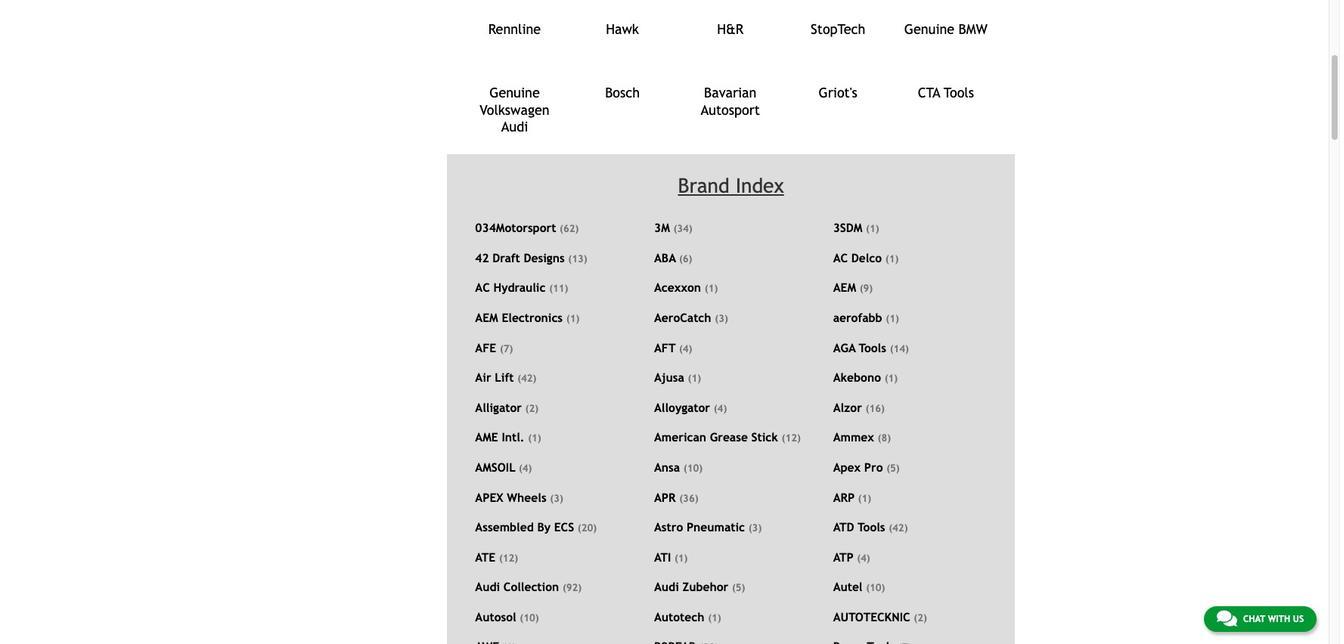 Task type: locate. For each thing, give the bounding box(es) containing it.
(10) right ansa
[[684, 463, 703, 474]]

(4) right aft
[[679, 343, 693, 355]]

0 vertical spatial tools
[[944, 85, 975, 101]]

(2)
[[526, 403, 539, 415], [914, 613, 928, 624]]

(3) up ecs on the left bottom of page
[[550, 493, 564, 504]]

1 horizontal spatial (12)
[[782, 433, 801, 444]]

(4) up wheels
[[519, 463, 532, 474]]

h&r link
[[684, 21, 778, 52]]

(10) right the autel
[[867, 583, 886, 594]]

(42) for air lift
[[518, 373, 537, 385]]

(1) inside acexxon (1)
[[705, 283, 718, 295]]

ati
[[655, 551, 671, 564]]

0 vertical spatial (12)
[[782, 433, 801, 444]]

ecs
[[554, 521, 574, 534]]

(1) inside ati (1)
[[675, 553, 688, 564]]

aem left (9)
[[834, 281, 857, 295]]

(1) for 3sdm
[[867, 223, 880, 235]]

(3) inside apex wheels (3)
[[550, 493, 564, 504]]

genuine volkswagen audi
[[480, 85, 550, 135]]

(1) inside autotech (1)
[[708, 613, 722, 624]]

0 vertical spatial (2)
[[526, 403, 539, 415]]

(1) inside 'akebono (1)'
[[885, 373, 898, 385]]

(5)
[[887, 463, 900, 474], [732, 583, 746, 594]]

(42) right "lift"
[[518, 373, 537, 385]]

atd tools (42)
[[834, 521, 908, 534]]

genuine up the volkswagen at the top left
[[490, 85, 540, 101]]

atp
[[834, 551, 854, 564]]

(3)
[[715, 313, 729, 325], [550, 493, 564, 504], [749, 523, 762, 534]]

(4) inside aft (4)
[[679, 343, 693, 355]]

(2) right autotecknic
[[914, 613, 928, 624]]

(2) right alligator
[[526, 403, 539, 415]]

tools left (14)
[[859, 341, 887, 355]]

1 horizontal spatial genuine
[[905, 21, 955, 37]]

(1) up (14)
[[886, 313, 900, 325]]

(10) inside ansa (10)
[[684, 463, 703, 474]]

alzor (16)
[[834, 401, 885, 415]]

genuine for genuine bmw
[[905, 21, 955, 37]]

(9)
[[860, 283, 873, 295]]

(10) down audi collection (92)
[[520, 613, 539, 624]]

1 horizontal spatial (2)
[[914, 613, 928, 624]]

audi
[[501, 119, 528, 135], [475, 581, 500, 594], [655, 581, 679, 594]]

3m
[[655, 221, 670, 235]]

ajusa (1)
[[655, 371, 702, 385]]

(3) right aerocatch
[[715, 313, 729, 325]]

(20)
[[578, 523, 597, 534]]

aerocatch
[[655, 311, 712, 325]]

1 vertical spatial ac
[[475, 281, 490, 295]]

rennline link
[[468, 21, 562, 52]]

1 vertical spatial aem
[[475, 311, 498, 325]]

tools right "atd"
[[858, 521, 886, 534]]

genuine inside 'genuine volkswagen audi'
[[490, 85, 540, 101]]

bmw
[[959, 21, 988, 37]]

(1) inside 'ame intl. (1)'
[[528, 433, 542, 444]]

apex
[[475, 491, 504, 504]]

(7)
[[500, 343, 513, 355]]

apr
[[655, 491, 676, 504]]

(6)
[[679, 253, 693, 265]]

2 vertical spatial (3)
[[749, 523, 762, 534]]

(1) right 3sdm
[[867, 223, 880, 235]]

(4) for alloygator
[[714, 403, 727, 415]]

(1) inside aerofabb (1)
[[886, 313, 900, 325]]

collection
[[504, 581, 559, 594]]

(4) inside amsoil (4)
[[519, 463, 532, 474]]

(1) right "acexxon"
[[705, 283, 718, 295]]

wheels
[[507, 491, 547, 504]]

autotecknic
[[834, 611, 911, 624]]

(1) right delco
[[886, 253, 899, 265]]

akebono
[[834, 371, 882, 385]]

ansa (10)
[[655, 461, 703, 474]]

034motorsport
[[475, 221, 556, 235]]

1 horizontal spatial (5)
[[887, 463, 900, 474]]

aga tools (14)
[[834, 341, 910, 355]]

0 horizontal spatial ac
[[475, 281, 490, 295]]

aem (9)
[[834, 281, 873, 295]]

(1) down the (11)
[[567, 313, 580, 325]]

(5) inside apex pro (5)
[[887, 463, 900, 474]]

(1) right intl.
[[528, 433, 542, 444]]

(1) inside the ajusa (1)
[[688, 373, 702, 385]]

aem
[[834, 281, 857, 295], [475, 311, 498, 325]]

stoptech link
[[792, 21, 886, 52]]

0 vertical spatial (3)
[[715, 313, 729, 325]]

ammex (8)
[[834, 431, 892, 444]]

(11)
[[550, 283, 569, 295]]

0 horizontal spatial (42)
[[518, 373, 537, 385]]

aba (6)
[[655, 251, 693, 265]]

(12) right stick
[[782, 433, 801, 444]]

(13)
[[569, 253, 588, 265]]

1 vertical spatial (5)
[[732, 583, 746, 594]]

(4) for atp
[[857, 553, 871, 564]]

2 horizontal spatial (10)
[[867, 583, 886, 594]]

ansa
[[655, 461, 680, 474]]

1 horizontal spatial ac
[[834, 251, 848, 265]]

(1) inside arp (1)
[[859, 493, 872, 504]]

2 vertical spatial tools
[[858, 521, 886, 534]]

audi down the volkswagen at the top left
[[501, 119, 528, 135]]

(2) inside "autotecknic (2)"
[[914, 613, 928, 624]]

(14)
[[890, 343, 910, 355]]

1 horizontal spatial (3)
[[715, 313, 729, 325]]

0 horizontal spatial (2)
[[526, 403, 539, 415]]

(42) inside the atd tools (42)
[[889, 523, 908, 534]]

(10) for ansa
[[684, 463, 703, 474]]

tools inside cta tools link
[[944, 85, 975, 101]]

2 horizontal spatial (3)
[[749, 523, 762, 534]]

audi down the ati
[[655, 581, 679, 594]]

0 horizontal spatial (3)
[[550, 493, 564, 504]]

electronics
[[502, 311, 563, 325]]

audi zubehor (5)
[[655, 581, 746, 594]]

audi for audi collection
[[475, 581, 500, 594]]

(10) for autosol
[[520, 613, 539, 624]]

0 vertical spatial genuine
[[905, 21, 955, 37]]

tools for aga
[[859, 341, 887, 355]]

(92)
[[563, 583, 582, 594]]

0 vertical spatial (42)
[[518, 373, 537, 385]]

genuine
[[905, 21, 955, 37], [490, 85, 540, 101]]

(1) down (14)
[[885, 373, 898, 385]]

with
[[1269, 614, 1291, 625]]

(16)
[[866, 403, 885, 415]]

genuine left bmw
[[905, 21, 955, 37]]

chat with us link
[[1205, 607, 1317, 633]]

(4) right atp
[[857, 553, 871, 564]]

(42) right "atd"
[[889, 523, 908, 534]]

aft
[[655, 341, 676, 355]]

3sdm
[[834, 221, 863, 235]]

1 vertical spatial tools
[[859, 341, 887, 355]]

(2) inside alligator (2)
[[526, 403, 539, 415]]

intl.
[[502, 431, 525, 444]]

0 vertical spatial ac
[[834, 251, 848, 265]]

acexxon
[[655, 281, 702, 295]]

genuine bmw link
[[899, 21, 994, 52]]

ac left delco
[[834, 251, 848, 265]]

(4) for amsoil
[[519, 463, 532, 474]]

(1) inside "3sdm (1)"
[[867, 223, 880, 235]]

0 horizontal spatial (5)
[[732, 583, 746, 594]]

chat with us
[[1244, 614, 1305, 625]]

0 vertical spatial (5)
[[887, 463, 900, 474]]

(12) right "ate" at the left bottom
[[499, 553, 518, 564]]

(4) up american grease stick (12)
[[714, 403, 727, 415]]

autotecknic (2)
[[834, 611, 928, 624]]

(1)
[[867, 223, 880, 235], [886, 253, 899, 265], [705, 283, 718, 295], [567, 313, 580, 325], [886, 313, 900, 325], [688, 373, 702, 385], [885, 373, 898, 385], [528, 433, 542, 444], [859, 493, 872, 504], [675, 553, 688, 564], [708, 613, 722, 624]]

stoptech
[[811, 21, 866, 37]]

(3) for apex wheels
[[550, 493, 564, 504]]

arp (1)
[[834, 491, 872, 504]]

0 horizontal spatial aem
[[475, 311, 498, 325]]

0 horizontal spatial audi
[[475, 581, 500, 594]]

(4)
[[679, 343, 693, 355], [714, 403, 727, 415], [519, 463, 532, 474], [857, 553, 871, 564]]

air
[[475, 371, 492, 385]]

1 horizontal spatial aem
[[834, 281, 857, 295]]

0 vertical spatial aem
[[834, 281, 857, 295]]

(1) right the arp
[[859, 493, 872, 504]]

(5) inside audi zubehor (5)
[[732, 583, 746, 594]]

griot's link
[[792, 85, 886, 115]]

2 horizontal spatial audi
[[655, 581, 679, 594]]

(42)
[[518, 373, 537, 385], [889, 523, 908, 534]]

designs
[[524, 251, 565, 265]]

(10) inside autel (10)
[[867, 583, 886, 594]]

audi down "ate" at the left bottom
[[475, 581, 500, 594]]

1 horizontal spatial audi
[[501, 119, 528, 135]]

(1) down zubehor
[[708, 613, 722, 624]]

(10) inside autosol (10)
[[520, 613, 539, 624]]

(1) right ajusa
[[688, 373, 702, 385]]

aem electronics (1)
[[475, 311, 580, 325]]

0 horizontal spatial (10)
[[520, 613, 539, 624]]

(1) for aerofabb
[[886, 313, 900, 325]]

(5) right zubehor
[[732, 583, 746, 594]]

ac for ac delco
[[834, 251, 848, 265]]

1 horizontal spatial (42)
[[889, 523, 908, 534]]

1 horizontal spatial (10)
[[684, 463, 703, 474]]

aem up afe
[[475, 311, 498, 325]]

bosch
[[605, 85, 640, 101]]

tools right cta at the right
[[944, 85, 975, 101]]

(3) inside astro pneumatic (3)
[[749, 523, 762, 534]]

1 vertical spatial (42)
[[889, 523, 908, 534]]

0 horizontal spatial (12)
[[499, 553, 518, 564]]

assembled
[[475, 521, 534, 534]]

1 vertical spatial (3)
[[550, 493, 564, 504]]

(5) right pro
[[887, 463, 900, 474]]

2 vertical spatial (10)
[[520, 613, 539, 624]]

1 vertical spatial (2)
[[914, 613, 928, 624]]

1 vertical spatial genuine
[[490, 85, 540, 101]]

0 horizontal spatial genuine
[[490, 85, 540, 101]]

(3) right pneumatic
[[749, 523, 762, 534]]

(1) for acexxon
[[705, 283, 718, 295]]

1 vertical spatial (12)
[[499, 553, 518, 564]]

pneumatic
[[687, 521, 745, 534]]

(8)
[[878, 433, 892, 444]]

1 vertical spatial (10)
[[867, 583, 886, 594]]

aerocatch (3)
[[655, 311, 729, 325]]

ac down 42
[[475, 281, 490, 295]]

ac
[[834, 251, 848, 265], [475, 281, 490, 295]]

ac hydraulic (11)
[[475, 281, 569, 295]]

(5) for audi zubehor
[[732, 583, 746, 594]]

(42) inside air lift (42)
[[518, 373, 537, 385]]

(12)
[[782, 433, 801, 444], [499, 553, 518, 564]]

brand index
[[678, 174, 785, 198]]

(4) inside atp (4)
[[857, 553, 871, 564]]

aga
[[834, 341, 856, 355]]

(4) inside alloygator (4)
[[714, 403, 727, 415]]

(1) right the ati
[[675, 553, 688, 564]]

0 vertical spatial (10)
[[684, 463, 703, 474]]



Task type: describe. For each thing, give the bounding box(es) containing it.
afe (7)
[[475, 341, 513, 355]]

aerofabb (1)
[[834, 311, 900, 325]]

apex
[[834, 461, 861, 474]]

genuine bmw
[[905, 21, 988, 37]]

autel
[[834, 581, 863, 594]]

cta tools
[[918, 85, 975, 101]]

alzor
[[834, 401, 863, 415]]

bavarian autosport link
[[684, 85, 778, 118]]

acexxon (1)
[[655, 281, 718, 295]]

(12) inside ate (12)
[[499, 553, 518, 564]]

zubehor
[[683, 581, 729, 594]]

pro
[[865, 461, 884, 474]]

aft (4)
[[655, 341, 693, 355]]

hawk link
[[576, 21, 670, 52]]

amsoil
[[475, 461, 516, 474]]

afe
[[475, 341, 497, 355]]

alligator
[[475, 401, 522, 415]]

atd
[[834, 521, 855, 534]]

ac delco (1)
[[834, 251, 899, 265]]

ate
[[475, 551, 496, 564]]

audi collection (92)
[[475, 581, 582, 594]]

(42) for atd tools
[[889, 523, 908, 534]]

rennline
[[489, 21, 541, 37]]

aem for aem electronics
[[475, 311, 498, 325]]

(1) for autotech
[[708, 613, 722, 624]]

griot's
[[819, 85, 858, 101]]

audi for audi zubehor
[[655, 581, 679, 594]]

(1) for ati
[[675, 553, 688, 564]]

grease
[[710, 431, 748, 444]]

aba
[[655, 251, 676, 265]]

american
[[655, 431, 707, 444]]

stick
[[752, 431, 779, 444]]

alloygator (4)
[[655, 401, 727, 415]]

atp (4)
[[834, 551, 871, 564]]

tools for atd
[[858, 521, 886, 534]]

ame intl. (1)
[[475, 431, 542, 444]]

(1) inside aem electronics (1)
[[567, 313, 580, 325]]

index
[[736, 174, 785, 198]]

42
[[475, 251, 489, 265]]

(12) inside american grease stick (12)
[[782, 433, 801, 444]]

(3) inside aerocatch (3)
[[715, 313, 729, 325]]

ati (1)
[[655, 551, 688, 564]]

3sdm (1)
[[834, 221, 880, 235]]

(10) for autel
[[867, 583, 886, 594]]

(1) inside ac delco (1)
[[886, 253, 899, 265]]

lift
[[495, 371, 514, 385]]

hydraulic
[[494, 281, 546, 295]]

genuine volkswagen audi link
[[468, 85, 562, 135]]

ac for ac hydraulic
[[475, 281, 490, 295]]

(3) for astro pneumatic
[[749, 523, 762, 534]]

autel (10)
[[834, 581, 886, 594]]

(36)
[[680, 493, 699, 504]]

(2) for alligator
[[526, 403, 539, 415]]

aem for aem
[[834, 281, 857, 295]]

ammex
[[834, 431, 875, 444]]

034motorsport (62)
[[475, 221, 579, 235]]

(5) for apex pro
[[887, 463, 900, 474]]

3m (34)
[[655, 221, 693, 235]]

astro
[[655, 521, 684, 534]]

(1) for arp
[[859, 493, 872, 504]]

(62)
[[560, 223, 579, 235]]

apex wheels (3)
[[475, 491, 564, 504]]

aerofabb
[[834, 311, 883, 325]]

(1) for ajusa
[[688, 373, 702, 385]]

amsoil (4)
[[475, 461, 532, 474]]

alligator (2)
[[475, 401, 539, 415]]

ame
[[475, 431, 498, 444]]

42 draft designs (13)
[[475, 251, 588, 265]]

tools for cta
[[944, 85, 975, 101]]

arp
[[834, 491, 855, 504]]

(1) for akebono
[[885, 373, 898, 385]]

draft
[[493, 251, 520, 265]]

volkswagen
[[480, 102, 550, 118]]

autosol
[[475, 611, 517, 624]]

comments image
[[1217, 610, 1238, 628]]

(4) for aft
[[679, 343, 693, 355]]

astro pneumatic (3)
[[655, 521, 762, 534]]

audi inside 'genuine volkswagen audi'
[[501, 119, 528, 135]]

(2) for autotecknic
[[914, 613, 928, 624]]

akebono (1)
[[834, 371, 898, 385]]

autotech
[[655, 611, 705, 624]]

genuine for genuine volkswagen audi
[[490, 85, 540, 101]]

by
[[538, 521, 551, 534]]

us
[[1294, 614, 1305, 625]]

bavarian
[[704, 85, 757, 101]]

apr (36)
[[655, 491, 699, 504]]

h&r
[[718, 21, 744, 37]]

autosport
[[701, 102, 760, 118]]

american grease stick (12)
[[655, 431, 801, 444]]

hawk
[[606, 21, 639, 37]]

air lift (42)
[[475, 371, 537, 385]]



Task type: vqa. For each thing, say whether or not it's contained in the screenshot.
a to the bottom
no



